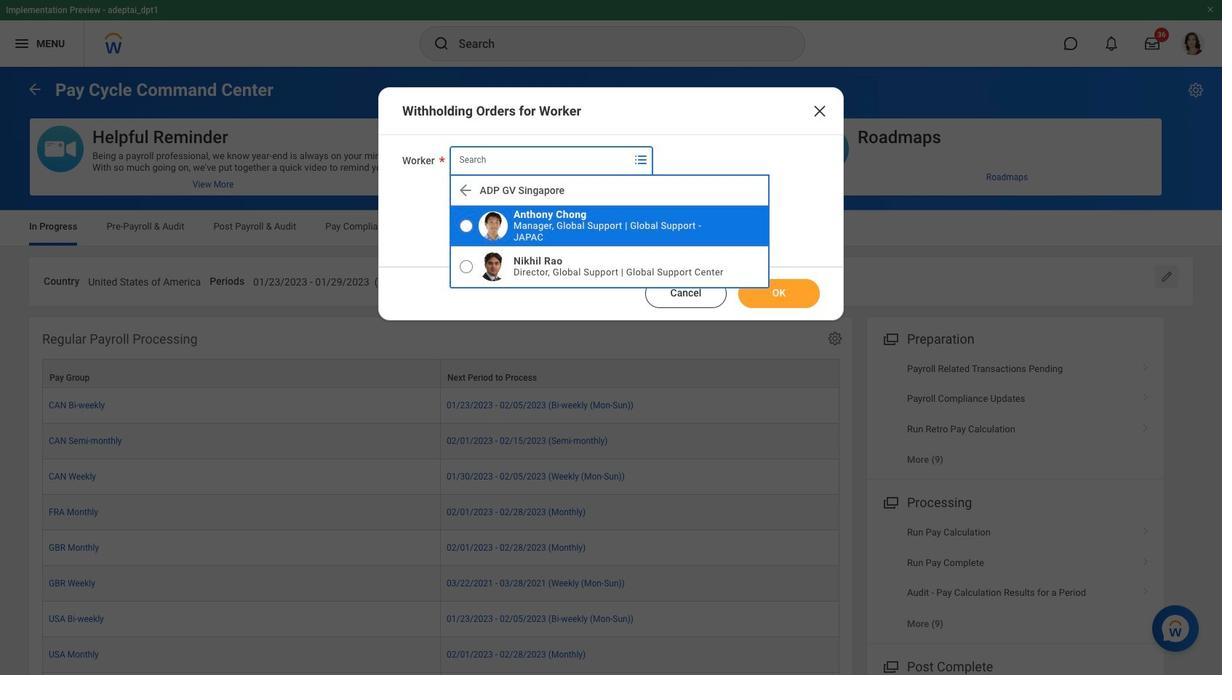 Task type: locate. For each thing, give the bounding box(es) containing it.
main content
[[0, 67, 1222, 676]]

2 menu group image from the top
[[880, 657, 900, 676]]

banner
[[0, 0, 1222, 67]]

prompts image
[[632, 151, 649, 169]]

1 vertical spatial list
[[867, 518, 1164, 640]]

list
[[867, 354, 1164, 475], [867, 518, 1164, 640]]

1 row from the top
[[42, 359, 840, 388]]

x image
[[811, 103, 829, 120]]

notifications large image
[[1105, 36, 1119, 51]]

list for menu group icon
[[867, 354, 1164, 475]]

cell
[[42, 674, 441, 676], [441, 674, 840, 676]]

9 row from the top
[[42, 638, 840, 674]]

profile logan mcneil element
[[1173, 28, 1214, 60]]

0 vertical spatial menu group image
[[880, 493, 900, 512]]

edit image
[[1160, 270, 1174, 285]]

dialog
[[378, 87, 844, 321]]

0 vertical spatial list
[[867, 354, 1164, 475]]

configure this page image
[[1187, 81, 1205, 99]]

anthony chong image
[[478, 212, 508, 241]]

chevron right image
[[1137, 389, 1155, 403], [1137, 523, 1155, 537], [1137, 553, 1155, 567], [1137, 583, 1155, 598]]

chevron right image
[[1137, 359, 1155, 373], [1137, 419, 1155, 433]]

6 row from the top
[[42, 531, 840, 567]]

1 vertical spatial chevron right image
[[1137, 419, 1155, 433]]

1 cell from the left
[[42, 674, 441, 676]]

10 row from the top
[[42, 674, 840, 676]]

row
[[42, 359, 840, 388], [42, 388, 840, 424], [42, 424, 840, 460], [42, 460, 840, 495], [42, 495, 840, 531], [42, 531, 840, 567], [42, 567, 840, 602], [42, 602, 840, 638], [42, 638, 840, 674], [42, 674, 840, 676]]

1 list from the top
[[867, 354, 1164, 475]]

3 row from the top
[[42, 424, 840, 460]]

None text field
[[88, 268, 201, 293]]

menu group image
[[880, 493, 900, 512], [880, 657, 900, 676]]

7 row from the top
[[42, 567, 840, 602]]

arrow left image
[[457, 182, 474, 199]]

1 chevron right image from the top
[[1137, 389, 1155, 403]]

4 chevron right image from the top
[[1137, 583, 1155, 598]]

1 vertical spatial menu group image
[[880, 657, 900, 676]]

None text field
[[253, 268, 464, 293], [670, 268, 805, 293], [253, 268, 464, 293], [670, 268, 805, 293]]

close environment banner image
[[1206, 5, 1215, 14]]

0 vertical spatial chevron right image
[[1137, 359, 1155, 373]]

2 chevron right image from the top
[[1137, 419, 1155, 433]]

tab list
[[15, 211, 1208, 246]]

2 cell from the left
[[441, 674, 840, 676]]

8 row from the top
[[42, 602, 840, 638]]

2 list from the top
[[867, 518, 1164, 640]]

2 chevron right image from the top
[[1137, 523, 1155, 537]]

menu group image
[[880, 329, 900, 348]]



Task type: vqa. For each thing, say whether or not it's contained in the screenshot.
Workforce Demographics
no



Task type: describe. For each thing, give the bounding box(es) containing it.
search image
[[433, 35, 450, 52]]

5 row from the top
[[42, 495, 840, 531]]

Search field
[[450, 147, 629, 173]]

2 row from the top
[[42, 388, 840, 424]]

inbox large image
[[1145, 36, 1160, 51]]

nikhil rao image
[[478, 252, 508, 282]]

1 chevron right image from the top
[[1137, 359, 1155, 373]]

4 row from the top
[[42, 460, 840, 495]]

3 chevron right image from the top
[[1137, 553, 1155, 567]]

previous page image
[[26, 80, 44, 98]]

1 menu group image from the top
[[880, 493, 900, 512]]

list for 1st menu group image
[[867, 518, 1164, 640]]

regular payroll processing element
[[29, 318, 853, 676]]



